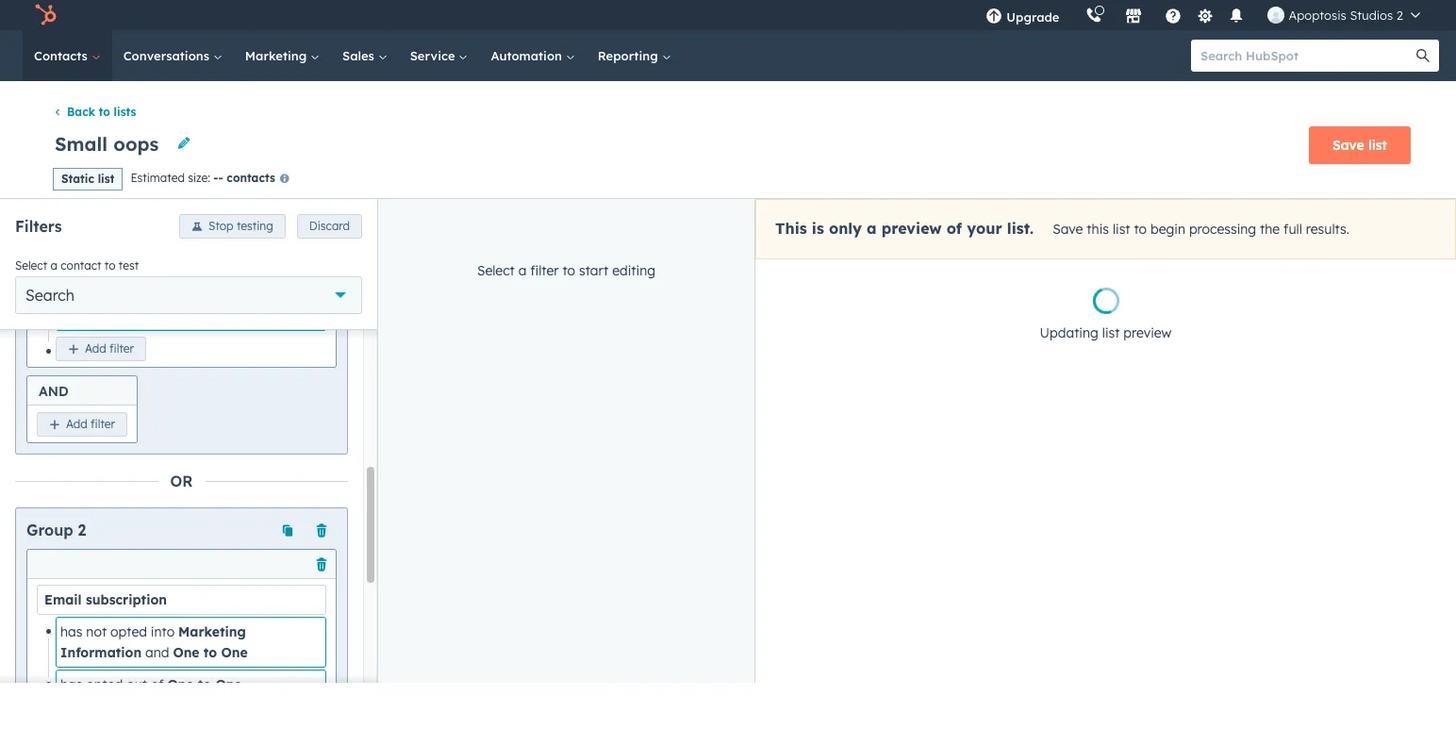 Task type: locate. For each thing, give the bounding box(es) containing it.
menu containing apoptosis studios 2
[[973, 0, 1434, 30]]

1 has from the top
[[60, 623, 83, 640]]

upgrade image
[[986, 8, 1003, 25]]

search button
[[1408, 40, 1440, 72]]

0 horizontal spatial a
[[50, 258, 58, 272]]

opted
[[110, 623, 147, 640], [86, 676, 123, 693]]

has not opted into
[[60, 623, 178, 640]]

save
[[1333, 137, 1365, 154], [1053, 221, 1084, 237]]

this
[[1087, 221, 1110, 237]]

marketplaces image
[[1126, 8, 1143, 25]]

only
[[829, 219, 862, 237]]

-
[[214, 171, 218, 185], [218, 171, 223, 185]]

select for select a filter to start editing
[[477, 262, 515, 279]]

and for and
[[39, 383, 68, 400]]

1 vertical spatial 2
[[78, 521, 86, 539]]

has for has opted out of one to one
[[60, 676, 83, 693]]

to inside page section element
[[99, 105, 110, 119]]

a right only in the top right of the page
[[867, 219, 877, 237]]

1 vertical spatial add
[[66, 417, 88, 431]]

editing
[[613, 262, 656, 279]]

add for bottom add filter "button"
[[66, 417, 88, 431]]

contacts
[[34, 48, 91, 63]]

0 horizontal spatial preview
[[882, 219, 942, 237]]

add filter
[[85, 342, 134, 356], [66, 417, 115, 431]]

information
[[60, 644, 142, 661]]

preview right updating
[[1124, 324, 1172, 341]]

2 vertical spatial filter
[[91, 417, 115, 431]]

opted down information
[[86, 676, 123, 693]]

0 vertical spatial has
[[60, 623, 83, 640]]

1 vertical spatial and
[[145, 644, 169, 661]]

filter
[[531, 262, 559, 279], [110, 342, 134, 356], [91, 417, 115, 431]]

has
[[60, 623, 83, 640], [60, 676, 83, 693]]

marketing inside marketing information
[[178, 623, 246, 640]]

has left not
[[60, 623, 83, 640]]

not
[[86, 623, 107, 640]]

updating list preview status
[[1033, 288, 1180, 344]]

0 horizontal spatial of
[[151, 676, 164, 693]]

service
[[410, 48, 459, 63]]

0 vertical spatial add filter
[[85, 342, 134, 356]]

a left contact
[[50, 258, 58, 272]]

group 2
[[26, 521, 86, 539]]

1 vertical spatial save
[[1053, 221, 1084, 237]]

this
[[776, 219, 807, 237]]

1 horizontal spatial a
[[519, 262, 527, 279]]

0 vertical spatial 2
[[1397, 8, 1404, 23]]

reporting
[[598, 48, 662, 63]]

0 vertical spatial and
[[39, 383, 68, 400]]

back to lists
[[67, 105, 136, 119]]

0 vertical spatial add
[[85, 342, 106, 356]]

0 horizontal spatial select
[[15, 258, 47, 272]]

stop
[[209, 219, 234, 233]]

add filter button
[[56, 337, 146, 362], [37, 412, 127, 437]]

marketing left sales
[[245, 48, 311, 63]]

save this list to begin processing the full results.
[[1053, 221, 1350, 237]]

save list
[[1333, 137, 1388, 154]]

1 horizontal spatial select
[[477, 262, 515, 279]]

0 horizontal spatial and
[[39, 383, 68, 400]]

a
[[867, 219, 877, 237], [50, 258, 58, 272], [519, 262, 527, 279]]

preview right only in the top right of the page
[[882, 219, 942, 237]]

select a contact to test
[[15, 258, 139, 272]]

save up results.
[[1333, 137, 1365, 154]]

your
[[967, 219, 1003, 237]]

subscription
[[86, 591, 167, 608]]

has down information
[[60, 676, 83, 693]]

1 vertical spatial preview
[[1124, 324, 1172, 341]]

marketing for marketing information
[[178, 623, 246, 640]]

1 vertical spatial has
[[60, 676, 83, 693]]

contacts link
[[23, 30, 112, 81]]

1 horizontal spatial of
[[947, 219, 963, 237]]

to left lists
[[99, 105, 110, 119]]

0 horizontal spatial 2
[[78, 521, 86, 539]]

save inside button
[[1333, 137, 1365, 154]]

2
[[1397, 8, 1404, 23], [78, 521, 86, 539]]

1 horizontal spatial 2
[[1397, 8, 1404, 23]]

list
[[1369, 137, 1388, 154], [98, 171, 115, 186], [1113, 221, 1131, 237], [1103, 324, 1120, 341]]

a left start
[[519, 262, 527, 279]]

size:
[[188, 171, 210, 185]]

and
[[39, 383, 68, 400], [145, 644, 169, 661]]

sales
[[343, 48, 378, 63]]

list inside button
[[1369, 137, 1388, 154]]

select
[[15, 258, 47, 272], [477, 262, 515, 279]]

add
[[85, 342, 106, 356], [66, 417, 88, 431]]

and for and one to one
[[145, 644, 169, 661]]

apoptosis studios 2
[[1289, 8, 1404, 23]]

to
[[99, 105, 110, 119], [1135, 221, 1148, 237], [105, 258, 116, 272], [563, 262, 576, 279], [204, 644, 217, 661], [198, 676, 211, 693]]

2 right studios
[[1397, 8, 1404, 23]]

0 vertical spatial marketing
[[245, 48, 311, 63]]

2 right group
[[78, 521, 86, 539]]

start
[[579, 262, 609, 279]]

list.
[[1008, 219, 1034, 237]]

2 has from the top
[[60, 676, 83, 693]]

1 horizontal spatial save
[[1333, 137, 1365, 154]]

calling icon button
[[1079, 3, 1111, 27]]

begin
[[1151, 221, 1186, 237]]

0 vertical spatial add filter button
[[56, 337, 146, 362]]

one
[[173, 644, 200, 661], [221, 644, 248, 661], [167, 676, 194, 693], [216, 676, 242, 693]]

marketing up and one to one
[[178, 623, 246, 640]]

out
[[127, 676, 147, 693]]

conversations link
[[112, 30, 234, 81]]

of right out in the left of the page
[[151, 676, 164, 693]]

back to lists link
[[53, 105, 136, 119]]

of
[[947, 219, 963, 237], [151, 676, 164, 693]]

1 horizontal spatial and
[[145, 644, 169, 661]]

opted down subscription
[[110, 623, 147, 640]]

back
[[67, 105, 95, 119]]

0 vertical spatial of
[[947, 219, 963, 237]]

0 horizontal spatial save
[[1053, 221, 1084, 237]]

settings link
[[1194, 5, 1218, 25]]

into
[[151, 623, 175, 640]]

preview
[[882, 219, 942, 237], [1124, 324, 1172, 341]]

to up the has opted out of one to one
[[204, 644, 217, 661]]

marketing
[[245, 48, 311, 63], [178, 623, 246, 640]]

1 vertical spatial marketing
[[178, 623, 246, 640]]

filters
[[15, 217, 62, 236]]

testing
[[237, 219, 273, 233]]

save left this
[[1053, 221, 1084, 237]]

processing
[[1190, 221, 1257, 237]]

automation link
[[480, 30, 587, 81]]

select for select a contact to test
[[15, 258, 47, 272]]

this is only a preview of your list.
[[776, 219, 1034, 237]]

0 vertical spatial save
[[1333, 137, 1365, 154]]

list inside status
[[1103, 324, 1120, 341]]

menu
[[973, 0, 1434, 30]]

1 horizontal spatial preview
[[1124, 324, 1172, 341]]

of left your
[[947, 219, 963, 237]]

static list
[[61, 171, 115, 186]]

a for select a filter to start editing
[[519, 262, 527, 279]]



Task type: describe. For each thing, give the bounding box(es) containing it.
conversations
[[123, 48, 213, 63]]

discard
[[309, 219, 350, 233]]

results.
[[1307, 221, 1350, 237]]

save list banner
[[45, 121, 1412, 166]]

has opted out of one to one
[[60, 676, 242, 693]]

calling icon image
[[1087, 8, 1104, 25]]

save for save this list to begin processing the full results.
[[1053, 221, 1084, 237]]

to left the "test"
[[105, 258, 116, 272]]

automation
[[491, 48, 566, 63]]

page section element
[[0, 81, 1457, 198]]

list for static
[[98, 171, 115, 186]]

2 horizontal spatial a
[[867, 219, 877, 237]]

estimated size: -- contacts
[[131, 171, 275, 185]]

service link
[[399, 30, 480, 81]]

or
[[170, 472, 193, 490]]

apoptosis
[[1289, 8, 1347, 23]]

and one to one
[[142, 644, 248, 661]]

2 - from the left
[[218, 171, 223, 185]]

contacts
[[227, 171, 275, 185]]

help button
[[1158, 0, 1190, 30]]

email
[[44, 591, 82, 608]]

preview inside updating list preview status
[[1124, 324, 1172, 341]]

settings image
[[1197, 8, 1214, 25]]

marketplaces button
[[1115, 0, 1154, 30]]

studios
[[1351, 8, 1394, 23]]

to left start
[[563, 262, 576, 279]]

test
[[119, 258, 139, 272]]

apoptosis studios 2 button
[[1257, 0, 1432, 30]]

1 - from the left
[[214, 171, 218, 185]]

search image
[[1417, 49, 1431, 62]]

updating list preview
[[1040, 324, 1172, 341]]

1 vertical spatial filter
[[110, 342, 134, 356]]

notifications button
[[1221, 0, 1254, 30]]

search button
[[15, 276, 362, 314]]

sales link
[[331, 30, 399, 81]]

discard button
[[297, 214, 362, 238]]

list for save
[[1369, 137, 1388, 154]]

add for the top add filter "button"
[[85, 342, 106, 356]]

1 vertical spatial add filter
[[66, 417, 115, 431]]

stop testing button
[[179, 214, 286, 238]]

List name field
[[53, 131, 165, 157]]

has for has not opted into
[[60, 623, 83, 640]]

tara schultz image
[[1269, 7, 1286, 24]]

search
[[25, 286, 74, 304]]

contact
[[61, 258, 101, 272]]

static
[[61, 171, 94, 186]]

hubspot image
[[34, 4, 57, 26]]

upgrade
[[1007, 9, 1060, 25]]

Search HubSpot search field
[[1192, 40, 1423, 72]]

the
[[1261, 221, 1281, 237]]

email subscription
[[44, 591, 167, 608]]

group
[[26, 521, 73, 539]]

reporting link
[[587, 30, 683, 81]]

2 inside popup button
[[1397, 8, 1404, 23]]

save for save list
[[1333, 137, 1365, 154]]

to down and one to one
[[198, 676, 211, 693]]

updating
[[1040, 324, 1099, 341]]

1 vertical spatial opted
[[86, 676, 123, 693]]

1 vertical spatial of
[[151, 676, 164, 693]]

0 vertical spatial preview
[[882, 219, 942, 237]]

save list button
[[1310, 126, 1412, 164]]

estimated
[[131, 171, 185, 185]]

full
[[1284, 221, 1303, 237]]

to left begin
[[1135, 221, 1148, 237]]

a for select a contact to test
[[50, 258, 58, 272]]

marketing for marketing
[[245, 48, 311, 63]]

notifications image
[[1229, 8, 1246, 25]]

lists
[[114, 105, 136, 119]]

select a filter to start editing
[[477, 262, 656, 279]]

list for updating
[[1103, 324, 1120, 341]]

hubspot link
[[23, 4, 71, 26]]

1 vertical spatial add filter button
[[37, 412, 127, 437]]

0 vertical spatial opted
[[110, 623, 147, 640]]

stop testing
[[209, 219, 273, 233]]

marketing link
[[234, 30, 331, 81]]

0 vertical spatial filter
[[531, 262, 559, 279]]

help image
[[1166, 8, 1183, 25]]

marketing information
[[60, 623, 246, 661]]

is
[[812, 219, 825, 237]]



Task type: vqa. For each thing, say whether or not it's contained in the screenshot.
the left SAVE
yes



